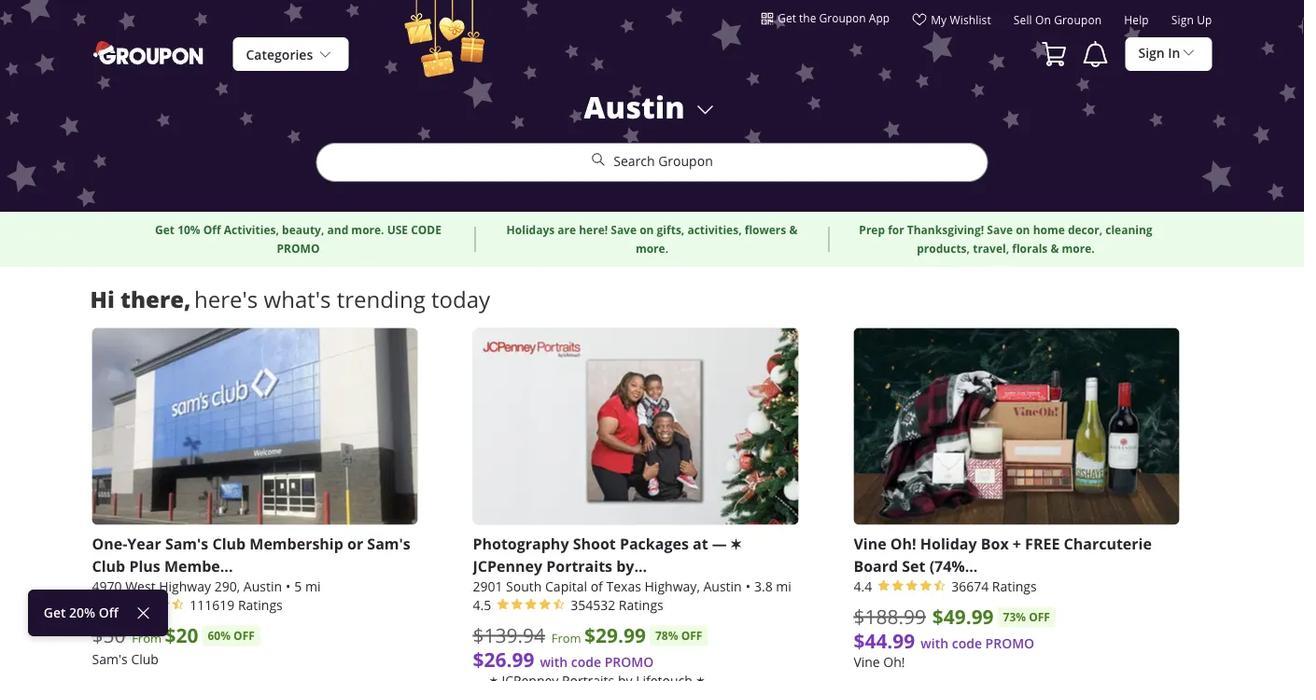 Task type: describe. For each thing, give the bounding box(es) containing it.
0 horizontal spatial off
[[234, 628, 255, 644]]

code inside $139.94 from $29.99 78% off $26.99 with code promo
[[571, 653, 601, 671]]

groupon inside the search groupon search field
[[658, 153, 713, 170]]

mi inside photography shoot packages at — ✶ jcpenney portraits by... 2901 south capital of texas highway, austin • 3.8 mi
[[776, 578, 792, 595]]

austin button
[[584, 87, 721, 128]]

my wishlist
[[931, 12, 992, 27]]

3.8
[[754, 578, 773, 595]]

my
[[931, 12, 947, 27]]

decor,
[[1068, 222, 1103, 238]]

get for get 20% off
[[44, 605, 66, 622]]

save for travel,
[[987, 222, 1013, 238]]

save for more.
[[611, 222, 637, 238]]

& inside "prep for thanksgiving! save on home decor, cleaning products, travel, florals & more."
[[1051, 241, 1059, 257]]

promo inside $188.99 $49.99 73% off $44.99 with code promo vine oh!
[[986, 635, 1035, 652]]

notifications inbox image
[[1081, 39, 1111, 69]]

vine oh! holiday box + free charcuterie board set (74%...
[[854, 533, 1152, 576]]

$188.99 $49.99 73% off $44.99 with code promo vine oh!
[[854, 604, 1050, 671]]

florals
[[1012, 241, 1048, 257]]

membe...
[[164, 556, 233, 576]]

here!
[[579, 222, 608, 238]]

20%
[[69, 605, 95, 622]]

0 horizontal spatial sam's
[[92, 651, 128, 668]]

use
[[387, 222, 408, 238]]

with inside $188.99 $49.99 73% off $44.99 with code promo vine oh!
[[921, 635, 949, 652]]

—
[[712, 533, 727, 554]]

products,
[[917, 241, 970, 257]]

help link
[[1125, 13, 1149, 35]]

354532
[[571, 596, 616, 614]]

hi
[[90, 284, 115, 314]]

promo inside $139.94 from $29.99 78% off $26.99 with code promo
[[605, 653, 654, 671]]

home
[[1033, 222, 1065, 238]]

from $20
[[132, 622, 198, 649]]

73%
[[1003, 610, 1026, 625]]

travel,
[[973, 241, 1010, 257]]

60%
[[208, 628, 231, 644]]

groupon for the
[[819, 10, 866, 25]]

• inside one-year sam's club membership or sam's club plus membe... 4970 west highway 290, austin • 5 mi
[[286, 578, 291, 595]]

are
[[558, 222, 576, 238]]

board
[[854, 556, 898, 576]]

packages
[[620, 533, 689, 554]]

111619 ratings
[[190, 596, 283, 614]]

get 10% off activities, beauty, and more. use code promo
[[155, 222, 442, 257]]

oh! inside $188.99 $49.99 73% off $44.99 with code promo vine oh!
[[884, 653, 905, 671]]

2 horizontal spatial sam's
[[367, 533, 411, 554]]

sell
[[1014, 13, 1033, 28]]

activities,
[[688, 222, 742, 238]]

up
[[1197, 13, 1213, 28]]

$44.99
[[854, 627, 915, 654]]

more. inside 'holidays are here! save on gifts, activities, flowers & more.'
[[636, 241, 669, 257]]

portraits
[[546, 556, 613, 576]]

36674 ratings
[[952, 578, 1037, 595]]

vine inside vine oh! holiday box + free charcuterie board set (74%...
[[854, 533, 887, 554]]

sam's club
[[92, 651, 159, 668]]

of
[[591, 578, 603, 595]]

1 horizontal spatial sam's
[[165, 533, 208, 554]]

holiday
[[921, 533, 977, 554]]

flowers
[[745, 222, 786, 238]]

what's
[[264, 284, 331, 314]]

sign for sign up
[[1172, 13, 1194, 28]]

4.3
[[92, 596, 110, 614]]

gifts,
[[657, 222, 685, 238]]

by...
[[617, 556, 647, 576]]

2901
[[473, 578, 503, 595]]

$139.94 from $29.99 78% off $26.99 with code promo
[[473, 622, 703, 673]]

plus
[[129, 556, 160, 576]]

the
[[799, 10, 816, 25]]

photography
[[473, 533, 569, 554]]

vine inside $188.99 $49.99 73% off $44.99 with code promo vine oh!
[[854, 653, 880, 671]]

shoot
[[573, 533, 616, 554]]

36674
[[952, 578, 989, 595]]

ratings for $50
[[238, 596, 283, 614]]

or
[[347, 533, 363, 554]]

south
[[506, 578, 542, 595]]

$20
[[165, 622, 198, 649]]

2 horizontal spatial club
[[212, 533, 246, 554]]

search
[[614, 153, 655, 170]]

jcpenney
[[473, 556, 543, 576]]

code inside $188.99 $49.99 73% off $44.99 with code promo vine oh!
[[952, 635, 982, 652]]

my wishlist link
[[912, 12, 992, 35]]

search groupon
[[614, 153, 713, 170]]

more. inside get 10% off activities, beauty, and more. use code promo
[[351, 222, 384, 238]]

membership
[[250, 533, 344, 554]]

354532 ratings
[[571, 596, 664, 614]]

photography shoot packages at — ✶ jcpenney portraits by... 2901 south capital of texas highway, austin • 3.8 mi
[[473, 533, 792, 595]]

prep
[[859, 222, 885, 238]]

get the groupon app button
[[761, 9, 890, 26]]



Task type: locate. For each thing, give the bounding box(es) containing it.
Search Groupon search field
[[316, 87, 988, 212], [316, 143, 988, 182]]

help
[[1125, 13, 1149, 28]]

vine up board
[[854, 533, 887, 554]]

$29.99
[[585, 622, 646, 649]]

1 vertical spatial code
[[571, 653, 601, 671]]

off right "78%"
[[681, 628, 703, 644]]

save right "here!"
[[611, 222, 637, 238]]

1 save from the left
[[611, 222, 637, 238]]

0 horizontal spatial austin
[[244, 578, 282, 595]]

2 horizontal spatial on
[[1036, 13, 1051, 28]]

get 20% off
[[44, 605, 119, 622]]

austin inside photography shoot packages at — ✶ jcpenney portraits by... 2901 south capital of texas highway, austin • 3.8 mi
[[704, 578, 742, 595]]

code down $29.99
[[571, 653, 601, 671]]

from inside $139.94 from $29.99 78% off $26.99 with code promo
[[552, 631, 581, 647]]

✶
[[731, 533, 741, 554]]

1 horizontal spatial off
[[681, 628, 703, 644]]

there,
[[120, 284, 191, 314]]

2 horizontal spatial groupon
[[1054, 13, 1102, 28]]

capital
[[545, 578, 587, 595]]

with down the $49.99
[[921, 635, 949, 652]]

0 horizontal spatial get
[[44, 605, 66, 622]]

more. left the use
[[351, 222, 384, 238]]

sign inside button
[[1139, 44, 1165, 62]]

code
[[952, 635, 982, 652], [571, 653, 601, 671]]

1 horizontal spatial off
[[203, 222, 221, 238]]

1 vertical spatial get
[[155, 222, 175, 238]]

ratings
[[992, 578, 1037, 595], [238, 596, 283, 614], [619, 596, 664, 614]]

0 horizontal spatial code
[[571, 653, 601, 671]]

sell on groupon link
[[1014, 13, 1102, 35]]

off for 20%
[[99, 605, 119, 622]]

off inside get 10% off activities, beauty, and more. use code promo
[[203, 222, 221, 238]]

0 horizontal spatial on
[[640, 222, 654, 238]]

1 horizontal spatial •
[[746, 578, 751, 595]]

texas
[[606, 578, 641, 595]]

1 horizontal spatial sign
[[1172, 13, 1194, 28]]

on for holidays are here! save on gifts, activities, flowers & more.
[[640, 222, 654, 238]]

on right sell
[[1036, 13, 1051, 28]]

get left 10%
[[155, 222, 175, 238]]

oh!
[[891, 533, 917, 554], [884, 653, 905, 671]]

sam's down $50
[[92, 651, 128, 668]]

club up membe... at the bottom of page
[[212, 533, 246, 554]]

groupon for on
[[1054, 13, 1102, 28]]

groupon right the
[[819, 10, 866, 25]]

year
[[127, 533, 161, 554]]

at
[[693, 533, 708, 554]]

free
[[1025, 533, 1060, 554]]

search groupon search field containing austin
[[316, 87, 988, 212]]

290,
[[215, 578, 240, 595]]

0 horizontal spatial •
[[286, 578, 291, 595]]

1 horizontal spatial club
[[131, 651, 159, 668]]

search groupon search field down austin 'button'
[[316, 143, 988, 182]]

1 mi from the left
[[305, 578, 321, 595]]

2 save from the left
[[987, 222, 1013, 238]]

sign left up on the top of page
[[1172, 13, 1194, 28]]

with inside $139.94 from $29.99 78% off $26.99 with code promo
[[540, 653, 568, 671]]

0 horizontal spatial club
[[92, 556, 125, 576]]

one-
[[92, 533, 127, 554]]

more. inside "prep for thanksgiving! save on home decor, cleaning products, travel, florals & more."
[[1062, 241, 1095, 257]]

mi inside one-year sam's club membership or sam's club plus membe... 4970 west highway 290, austin • 5 mi
[[305, 578, 321, 595]]

search groupon search field up gifts,
[[316, 87, 988, 212]]

0 vertical spatial promo
[[277, 241, 320, 257]]

from down the '354532'
[[552, 631, 581, 647]]

0 vertical spatial off
[[203, 222, 221, 238]]

0 horizontal spatial off
[[99, 605, 119, 622]]

in
[[1168, 44, 1181, 62]]

sam's right or
[[367, 533, 411, 554]]

activities,
[[224, 222, 279, 238]]

$188.99
[[854, 604, 926, 630]]

west
[[125, 578, 156, 595]]

with right $26.99
[[540, 653, 568, 671]]

oh! inside vine oh! holiday box + free charcuterie board set (74%...
[[891, 533, 917, 554]]

save inside "prep for thanksgiving! save on home decor, cleaning products, travel, florals & more."
[[987, 222, 1013, 238]]

& right flowers
[[789, 222, 798, 238]]

2 horizontal spatial get
[[778, 10, 796, 25]]

2 vertical spatial get
[[44, 605, 66, 622]]

and
[[327, 222, 349, 238]]

oh! down $188.99
[[884, 653, 905, 671]]

1 vine from the top
[[854, 533, 887, 554]]

2 horizontal spatial off
[[1029, 610, 1050, 625]]

beauty,
[[282, 222, 324, 238]]

2 from from the left
[[552, 631, 581, 647]]

set
[[902, 556, 926, 576]]

1 horizontal spatial austin
[[584, 87, 685, 127]]

wishlist
[[950, 12, 992, 27]]

app
[[869, 10, 890, 25]]

save
[[611, 222, 637, 238], [987, 222, 1013, 238]]

0 horizontal spatial from
[[132, 631, 162, 647]]

1 horizontal spatial more.
[[636, 241, 669, 257]]

sign for sign in
[[1139, 44, 1165, 62]]

mi right 3.8
[[776, 578, 792, 595]]

get left the
[[778, 10, 796, 25]]

2 horizontal spatial austin
[[704, 578, 742, 595]]

0 vertical spatial get
[[778, 10, 796, 25]]

off right 60%
[[234, 628, 255, 644]]

off
[[1029, 610, 1050, 625], [234, 628, 255, 644], [681, 628, 703, 644]]

get for get 10% off activities, beauty, and more. use code promo
[[155, 222, 175, 238]]

austin up the 111619 ratings
[[244, 578, 282, 595]]

box
[[981, 533, 1009, 554]]

on left gifts,
[[640, 222, 654, 238]]

austin up the search
[[584, 87, 685, 127]]

2 vertical spatial club
[[131, 651, 159, 668]]

get
[[778, 10, 796, 25], [155, 222, 175, 238], [44, 605, 66, 622]]

prep for thanksgiving! save on home decor, cleaning products, travel, florals & more.
[[859, 222, 1153, 257]]

1 vertical spatial club
[[92, 556, 125, 576]]

charcuterie
[[1064, 533, 1152, 554]]

1 vertical spatial with
[[540, 653, 568, 671]]

austin inside one-year sam's club membership or sam's club plus membe... 4970 west highway 290, austin • 5 mi
[[244, 578, 282, 595]]

sign
[[1172, 13, 1194, 28], [1139, 44, 1165, 62]]

4.4
[[854, 578, 872, 595]]

on up florals
[[1016, 222, 1030, 238]]

groupon inside button
[[819, 10, 866, 25]]

austin left 3.8
[[704, 578, 742, 595]]

4.5
[[473, 596, 491, 614]]

sam's up membe... at the bottom of page
[[165, 533, 208, 554]]

1 horizontal spatial with
[[921, 635, 949, 652]]

highway,
[[645, 578, 700, 595]]

ratings for $139.94
[[619, 596, 664, 614]]

0 vertical spatial with
[[921, 635, 949, 652]]

0 horizontal spatial ratings
[[238, 596, 283, 614]]

1 vertical spatial off
[[99, 605, 119, 622]]

categories
[[246, 46, 313, 63]]

1 horizontal spatial get
[[155, 222, 175, 238]]

1 vertical spatial oh!
[[884, 653, 905, 671]]

4970
[[92, 578, 122, 595]]

promo inside get 10% off activities, beauty, and more. use code promo
[[277, 241, 320, 257]]

2 • from the left
[[746, 578, 751, 595]]

today
[[431, 284, 490, 314]]

groupon right the search
[[658, 153, 713, 170]]

• left 5
[[286, 578, 291, 595]]

1 vertical spatial promo
[[986, 635, 1035, 652]]

on for prep for thanksgiving! save on home decor, cleaning products, travel, florals & more.
[[1016, 222, 1030, 238]]

promo
[[277, 241, 320, 257], [986, 635, 1035, 652], [605, 653, 654, 671]]

0 vertical spatial &
[[789, 222, 798, 238]]

& inside 'holidays are here! save on gifts, activities, flowers & more.'
[[789, 222, 798, 238]]

ratings down texas on the left bottom
[[619, 596, 664, 614]]

0 horizontal spatial groupon
[[658, 153, 713, 170]]

1 horizontal spatial save
[[987, 222, 1013, 238]]

groupon up notifications inbox icon
[[1054, 13, 1102, 28]]

thanksgiving!
[[907, 222, 984, 238]]

groupon inside sell on groupon link
[[1054, 13, 1102, 28]]

mi right 5
[[305, 578, 321, 595]]

trending
[[337, 284, 426, 314]]

austin inside 'button'
[[584, 87, 685, 127]]

here's
[[194, 284, 258, 314]]

1 horizontal spatial ratings
[[619, 596, 664, 614]]

sign up
[[1172, 13, 1213, 28]]

promo down the 73%
[[986, 635, 1035, 652]]

more. down gifts,
[[636, 241, 669, 257]]

categories button
[[233, 37, 349, 72]]

2 search groupon search field from the top
[[316, 143, 988, 182]]

on inside 'holidays are here! save on gifts, activities, flowers & more.'
[[640, 222, 654, 238]]

• left 3.8
[[746, 578, 751, 595]]

0 vertical spatial sign
[[1172, 13, 1194, 28]]

(74%...
[[930, 556, 978, 576]]

1 • from the left
[[286, 578, 291, 595]]

one-year sam's club membership or sam's club plus membe... 4970 west highway 290, austin • 5 mi
[[92, 533, 411, 595]]

groupon image
[[92, 40, 207, 66]]

ratings up the 73%
[[992, 578, 1037, 595]]

get left 20% on the bottom left
[[44, 605, 66, 622]]

from up sam's club
[[132, 631, 162, 647]]

1 horizontal spatial code
[[952, 635, 982, 652]]

holidays are here! save on gifts, activities, flowers & more.
[[507, 222, 798, 257]]

on inside "prep for thanksgiving! save on home decor, cleaning products, travel, florals & more."
[[1016, 222, 1030, 238]]

2 mi from the left
[[776, 578, 792, 595]]

sam's
[[165, 533, 208, 554], [367, 533, 411, 554], [92, 651, 128, 668]]

holidays are here! save on gifts, activities, flowers & more. link
[[498, 221, 806, 258]]

oh! up set
[[891, 533, 917, 554]]

off up $50
[[99, 605, 119, 622]]

get inside button
[[778, 10, 796, 25]]

0 horizontal spatial sign
[[1139, 44, 1165, 62]]

save inside 'holidays are here! save on gifts, activities, flowers & more.'
[[611, 222, 637, 238]]

sell on groupon
[[1014, 13, 1102, 28]]

1 vertical spatial sign
[[1139, 44, 1165, 62]]

get the groupon app
[[778, 10, 890, 25]]

more. down decor,
[[1062, 241, 1095, 257]]

hi there, here's what's trending today
[[90, 284, 490, 314]]

get for get the groupon app
[[778, 10, 796, 25]]

2 vertical spatial promo
[[605, 653, 654, 671]]

1 from from the left
[[132, 631, 162, 647]]

off inside $188.99 $49.99 73% off $44.99 with code promo vine oh!
[[1029, 610, 1050, 625]]

111619
[[190, 596, 235, 614]]

club down from $20
[[131, 651, 159, 668]]

0 horizontal spatial mi
[[305, 578, 321, 595]]

with
[[921, 635, 949, 652], [540, 653, 568, 671]]

off right 10%
[[203, 222, 221, 238]]

• inside photography shoot packages at — ✶ jcpenney portraits by... 2901 south capital of texas highway, austin • 3.8 mi
[[746, 578, 751, 595]]

sign left in
[[1139, 44, 1165, 62]]

ratings down 290,
[[238, 596, 283, 614]]

promo down beauty,
[[277, 241, 320, 257]]

for
[[888, 222, 905, 238]]

0 vertical spatial code
[[952, 635, 982, 652]]

0 horizontal spatial &
[[789, 222, 798, 238]]

off right the 73%
[[1029, 610, 1050, 625]]

2 vine from the top
[[854, 653, 880, 671]]

0 horizontal spatial more.
[[351, 222, 384, 238]]

1 horizontal spatial from
[[552, 631, 581, 647]]

0 vertical spatial club
[[212, 533, 246, 554]]

0 vertical spatial vine
[[854, 533, 887, 554]]

code down the $49.99
[[952, 635, 982, 652]]

off for 10%
[[203, 222, 221, 238]]

1 vertical spatial vine
[[854, 653, 880, 671]]

1 search groupon search field from the top
[[316, 87, 988, 212]]

10%
[[178, 222, 200, 238]]

on
[[1036, 13, 1051, 28], [640, 222, 654, 238], [1016, 222, 1030, 238]]

vine down $188.99
[[854, 653, 880, 671]]

from inside from $20
[[132, 631, 162, 647]]

off inside $139.94 from $29.99 78% off $26.99 with code promo
[[681, 628, 703, 644]]

$139.94
[[473, 623, 545, 649]]

0 vertical spatial oh!
[[891, 533, 917, 554]]

2 horizontal spatial ratings
[[992, 578, 1037, 595]]

sign in button
[[1126, 36, 1213, 71]]

1 vertical spatial &
[[1051, 241, 1059, 257]]

2 horizontal spatial promo
[[986, 635, 1035, 652]]

club up 4970
[[92, 556, 125, 576]]

+
[[1013, 533, 1022, 554]]

1 horizontal spatial mi
[[776, 578, 792, 595]]

2 horizontal spatial more.
[[1062, 241, 1095, 257]]

get inside get 10% off activities, beauty, and more. use code promo
[[155, 222, 175, 238]]

promo down $29.99
[[605, 653, 654, 671]]

1 horizontal spatial promo
[[605, 653, 654, 671]]

prep for thanksgiving! save on home decor, cleaning products, travel, florals & more. link
[[852, 221, 1160, 258]]

cleaning
[[1106, 222, 1153, 238]]

1 horizontal spatial groupon
[[819, 10, 866, 25]]

$49.99
[[933, 604, 994, 631]]

holidays
[[507, 222, 555, 238]]

0 horizontal spatial with
[[540, 653, 568, 671]]

1 horizontal spatial on
[[1016, 222, 1030, 238]]

60% off
[[208, 628, 255, 644]]

sign up link
[[1172, 13, 1213, 35]]

& down home
[[1051, 241, 1059, 257]]

1 horizontal spatial &
[[1051, 241, 1059, 257]]

0 horizontal spatial save
[[611, 222, 637, 238]]

$50
[[92, 623, 126, 649]]

5
[[294, 578, 302, 595]]

0 horizontal spatial promo
[[277, 241, 320, 257]]

save up travel,
[[987, 222, 1013, 238]]



Task type: vqa. For each thing, say whether or not it's contained in the screenshot.
Hi There, Here'S What'S Trending Today
yes



